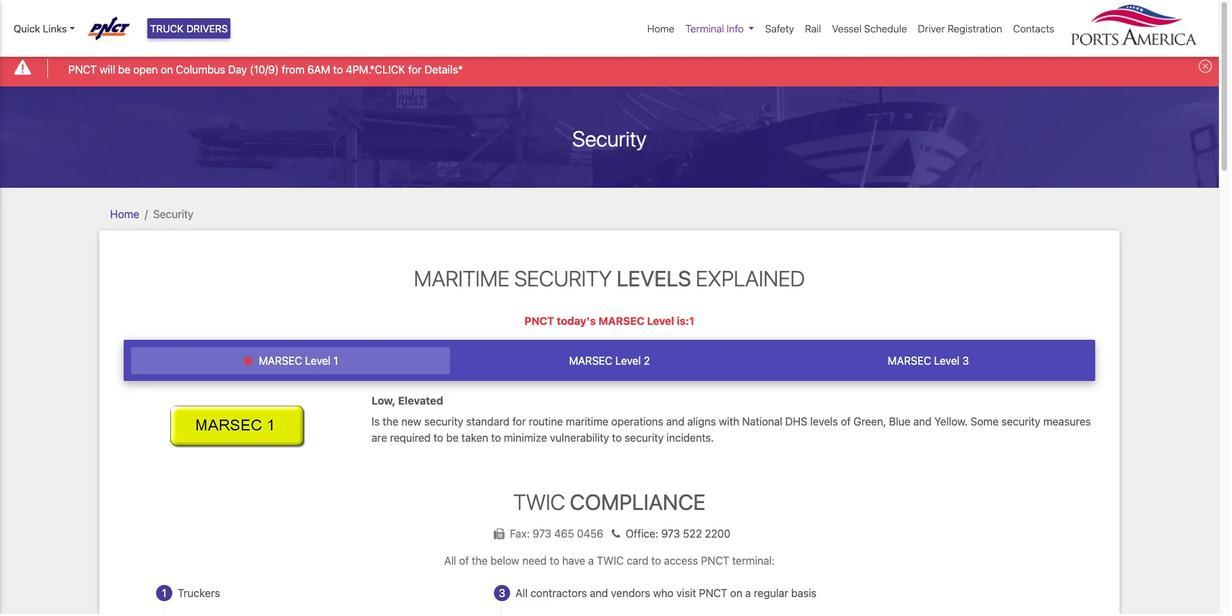 Task type: describe. For each thing, give the bounding box(es) containing it.
vessel schedule
[[832, 22, 907, 34]]

2
[[644, 355, 650, 367]]

green,
[[854, 415, 886, 427]]

level for marsec level 3
[[934, 355, 960, 367]]

low,
[[372, 395, 396, 407]]

truck drivers
[[150, 22, 228, 34]]

marsec for marsec level 3
[[888, 355, 931, 367]]

twic compliance
[[514, 489, 706, 515]]

schedule
[[864, 22, 907, 34]]

incidents.
[[667, 432, 714, 444]]

1 vertical spatial security
[[153, 208, 194, 220]]

with
[[719, 415, 739, 427]]

pnct will be open on columbus day (10/9) from 6am to 4pm.*click for details* link
[[68, 61, 463, 77]]

465
[[554, 528, 574, 540]]

day
[[228, 63, 247, 75]]

all of the below need to have a twic card to access pnct terminal:
[[444, 555, 775, 567]]

open
[[133, 63, 158, 75]]

quick
[[14, 22, 40, 34]]

access
[[664, 555, 698, 567]]

terminal info
[[686, 22, 744, 34]]

maritime
[[414, 265, 510, 291]]

1 horizontal spatial home
[[647, 22, 675, 34]]

taken
[[462, 432, 488, 444]]

new
[[401, 415, 422, 427]]

1 vertical spatial 1
[[162, 587, 167, 599]]

fax:
[[510, 528, 530, 540]]

below
[[491, 555, 520, 567]]

vessel
[[832, 22, 862, 34]]

of inside the "is the new security standard for routine maritime operations and aligns with national dhs levels of green, blue and yellow. some security measures are required to be taken to minimize vulnerability to security incidents."
[[841, 415, 851, 427]]

today's
[[557, 315, 596, 327]]

some
[[971, 415, 999, 427]]

routine
[[529, 415, 563, 427]]

level for marsec level 2
[[616, 355, 641, 367]]

need
[[522, 555, 547, 567]]

compliance
[[570, 489, 706, 515]]

basis
[[791, 587, 817, 599]]

1 inside the "marsec level 1" link
[[333, 355, 338, 367]]

1 horizontal spatial on
[[730, 587, 743, 599]]

be inside the "is the new security standard for routine maritime operations and aligns with national dhs levels of green, blue and yellow. some security measures are required to be taken to minimize vulnerability to security incidents."
[[446, 432, 459, 444]]

973 for fax:
[[533, 528, 552, 540]]

contractors
[[531, 587, 587, 599]]

elevated
[[398, 395, 443, 407]]

truck
[[150, 22, 184, 34]]

office: 973 522 2200
[[626, 528, 731, 540]]

1 vertical spatial home link
[[110, 208, 139, 220]]

6am
[[307, 63, 330, 75]]

vendors
[[611, 587, 650, 599]]

details*
[[425, 63, 463, 75]]

national
[[742, 415, 783, 427]]

info
[[727, 22, 744, 34]]

3 inside marsec level 3 link
[[963, 355, 969, 367]]

phone image
[[606, 528, 626, 539]]

terminal:
[[732, 555, 775, 567]]

regular
[[754, 587, 788, 599]]

have
[[562, 555, 585, 567]]

contacts link
[[1008, 16, 1060, 42]]

1 horizontal spatial a
[[745, 587, 751, 599]]

0 vertical spatial levels
[[617, 265, 691, 291]]

truck drivers link
[[147, 18, 231, 39]]

to left have on the bottom of the page
[[550, 555, 560, 567]]

marsec level 3
[[888, 355, 969, 367]]

973 for office:
[[661, 528, 680, 540]]

driver registration link
[[913, 16, 1008, 42]]

low, elevated
[[372, 395, 443, 407]]

pnct will be open on columbus day (10/9) from 6am to 4pm.*click for details* alert
[[0, 50, 1219, 86]]

pnct today's marsec level is:1
[[524, 315, 695, 327]]

0 vertical spatial twic
[[514, 489, 565, 515]]

(10/9)
[[250, 63, 279, 75]]

yellow.
[[935, 415, 968, 427]]

office:
[[626, 528, 659, 540]]

blue
[[889, 415, 911, 427]]

4pm.*click
[[346, 63, 405, 75]]

vulnerability
[[550, 432, 609, 444]]

for inside the "is the new security standard for routine maritime operations and aligns with national dhs levels of green, blue and yellow. some security measures are required to be taken to minimize vulnerability to security incidents."
[[512, 415, 526, 427]]

1 horizontal spatial and
[[666, 415, 685, 427]]

pnct left today's
[[524, 315, 554, 327]]

level for marsec level 1
[[305, 355, 331, 367]]

0 vertical spatial a
[[588, 555, 594, 567]]

0 horizontal spatial of
[[459, 555, 469, 567]]

pnct will be open on columbus day (10/9) from 6am to 4pm.*click for details*
[[68, 63, 463, 75]]

0 horizontal spatial security
[[424, 415, 463, 427]]

terminal info link
[[680, 16, 760, 42]]

are
[[372, 432, 387, 444]]

pnct right visit
[[699, 587, 728, 599]]

2 horizontal spatial and
[[913, 415, 932, 427]]

marsec level 1
[[256, 355, 338, 367]]

columbus
[[176, 63, 225, 75]]

to right the required
[[434, 432, 443, 444]]

explained
[[696, 265, 805, 291]]

0 vertical spatial security
[[572, 125, 647, 151]]

maritime security levels explained
[[414, 265, 805, 291]]

quick links
[[14, 22, 67, 34]]



Task type: vqa. For each thing, say whether or not it's contained in the screenshot.
topmost at
no



Task type: locate. For each thing, give the bounding box(es) containing it.
drivers
[[186, 22, 228, 34]]

1 vertical spatial 3
[[499, 587, 505, 599]]

and
[[666, 415, 685, 427], [913, 415, 932, 427], [590, 587, 608, 599]]

close image
[[1199, 60, 1212, 73]]

a right have on the bottom of the page
[[588, 555, 594, 567]]

1 horizontal spatial twic
[[597, 555, 624, 567]]

driver registration
[[918, 22, 1002, 34]]

1 973 from the left
[[533, 528, 552, 540]]

0 vertical spatial the
[[383, 415, 399, 427]]

on left regular
[[730, 587, 743, 599]]

all down need
[[516, 587, 528, 599]]

of left below
[[459, 555, 469, 567]]

tab list
[[124, 340, 1096, 381]]

0 vertical spatial be
[[118, 63, 130, 75]]

0 vertical spatial 1
[[333, 355, 338, 367]]

operations
[[611, 415, 664, 427]]

is:1
[[677, 315, 695, 327]]

home
[[647, 22, 675, 34], [110, 208, 139, 220]]

security right some
[[1002, 415, 1041, 427]]

1 horizontal spatial 1
[[333, 355, 338, 367]]

marsec level 2 link
[[450, 347, 769, 375]]

home link
[[642, 16, 680, 42], [110, 208, 139, 220]]

pnct down 2200
[[701, 555, 729, 567]]

quick links link
[[14, 21, 75, 36]]

all for all contractors and vendors who visit pnct on a regular basis
[[516, 587, 528, 599]]

contacts
[[1013, 22, 1055, 34]]

a
[[588, 555, 594, 567], [745, 587, 751, 599]]

2200
[[705, 528, 731, 540]]

0 vertical spatial home
[[647, 22, 675, 34]]

level inside the "marsec level 1" link
[[305, 355, 331, 367]]

1 vertical spatial the
[[472, 555, 488, 567]]

levels right dhs
[[810, 415, 838, 427]]

1 vertical spatial on
[[730, 587, 743, 599]]

for inside alert
[[408, 63, 422, 75]]

is
[[372, 415, 380, 427]]

security down operations
[[625, 432, 664, 444]]

truckers
[[178, 587, 220, 599]]

levels
[[617, 265, 691, 291], [810, 415, 838, 427]]

levels up is:1
[[617, 265, 691, 291]]

rail
[[805, 22, 821, 34]]

level inside marsec level 3 link
[[934, 355, 960, 367]]

to right card
[[651, 555, 661, 567]]

on right open
[[161, 63, 173, 75]]

tab list containing marsec level 1
[[124, 340, 1096, 381]]

for
[[408, 63, 422, 75], [512, 415, 526, 427]]

fax: 973 465 0456
[[510, 528, 606, 540]]

will
[[100, 63, 115, 75]]

pnct left will
[[68, 63, 97, 75]]

on inside alert
[[161, 63, 173, 75]]

522
[[683, 528, 702, 540]]

on
[[161, 63, 173, 75], [730, 587, 743, 599]]

0 horizontal spatial 3
[[499, 587, 505, 599]]

links
[[43, 22, 67, 34]]

safety link
[[760, 16, 800, 42]]

and right blue
[[913, 415, 932, 427]]

the inside the "is the new security standard for routine maritime operations and aligns with national dhs levels of green, blue and yellow. some security measures are required to be taken to minimize vulnerability to security incidents."
[[383, 415, 399, 427]]

973 left '522'
[[661, 528, 680, 540]]

1 vertical spatial all
[[516, 587, 528, 599]]

1 horizontal spatial for
[[512, 415, 526, 427]]

marsec level 1 link
[[131, 347, 450, 375]]

1 horizontal spatial all
[[516, 587, 528, 599]]

1 vertical spatial twic
[[597, 555, 624, 567]]

driver
[[918, 22, 945, 34]]

0 vertical spatial home link
[[642, 16, 680, 42]]

twic up fax: 973 465 0456
[[514, 489, 565, 515]]

card
[[627, 555, 649, 567]]

0 horizontal spatial twic
[[514, 489, 565, 515]]

0 horizontal spatial be
[[118, 63, 130, 75]]

1 horizontal spatial home link
[[642, 16, 680, 42]]

levels inside the "is the new security standard for routine maritime operations and aligns with national dhs levels of green, blue and yellow. some security measures are required to be taken to minimize vulnerability to security incidents."
[[810, 415, 838, 427]]

1 vertical spatial home
[[110, 208, 139, 220]]

2 vertical spatial security
[[514, 265, 612, 291]]

0 horizontal spatial home link
[[110, 208, 139, 220]]

be right will
[[118, 63, 130, 75]]

1 horizontal spatial of
[[841, 415, 851, 427]]

1 vertical spatial for
[[512, 415, 526, 427]]

0 horizontal spatial levels
[[617, 265, 691, 291]]

all contractors and vendors who visit pnct on a regular basis
[[516, 587, 817, 599]]

to
[[333, 63, 343, 75], [434, 432, 443, 444], [491, 432, 501, 444], [612, 432, 622, 444], [550, 555, 560, 567], [651, 555, 661, 567]]

security down elevated
[[424, 415, 463, 427]]

pnct inside "pnct will be open on columbus day (10/9) from 6am to 4pm.*click for details*" link
[[68, 63, 97, 75]]

and up the "incidents."
[[666, 415, 685, 427]]

minimize
[[504, 432, 547, 444]]

marsec for marsec level 2
[[569, 355, 613, 367]]

0 horizontal spatial home
[[110, 208, 139, 220]]

office: 973 522 2200 link
[[606, 528, 731, 540]]

registration
[[948, 22, 1002, 34]]

1 vertical spatial a
[[745, 587, 751, 599]]

0 horizontal spatial 1
[[162, 587, 167, 599]]

for up minimize
[[512, 415, 526, 427]]

vessel schedule link
[[827, 16, 913, 42]]

to down operations
[[612, 432, 622, 444]]

standard
[[466, 415, 510, 427]]

level
[[647, 315, 674, 327], [305, 355, 331, 367], [616, 355, 641, 367], [934, 355, 960, 367]]

0 horizontal spatial a
[[588, 555, 594, 567]]

all
[[444, 555, 456, 567], [516, 587, 528, 599]]

0 horizontal spatial the
[[383, 415, 399, 427]]

0 horizontal spatial all
[[444, 555, 456, 567]]

0456
[[577, 528, 604, 540]]

visit
[[677, 587, 696, 599]]

security
[[572, 125, 647, 151], [153, 208, 194, 220], [514, 265, 612, 291]]

rail link
[[800, 16, 827, 42]]

1 horizontal spatial security
[[625, 432, 664, 444]]

maritime
[[566, 415, 609, 427]]

1 vertical spatial be
[[446, 432, 459, 444]]

1 horizontal spatial levels
[[810, 415, 838, 427]]

3 up yellow. at the bottom of the page
[[963, 355, 969, 367]]

0 vertical spatial all
[[444, 555, 456, 567]]

1 vertical spatial levels
[[810, 415, 838, 427]]

2 horizontal spatial security
[[1002, 415, 1041, 427]]

0 horizontal spatial and
[[590, 587, 608, 599]]

0 horizontal spatial on
[[161, 63, 173, 75]]

a left regular
[[745, 587, 751, 599]]

the
[[383, 415, 399, 427], [472, 555, 488, 567]]

to inside alert
[[333, 63, 343, 75]]

all for all of the below need to have a twic card to access pnct terminal:
[[444, 555, 456, 567]]

level inside marsec level 2 link
[[616, 355, 641, 367]]

terminal
[[686, 22, 724, 34]]

marsec for marsec level 1
[[259, 355, 302, 367]]

marsec inside marsec level 2 link
[[569, 355, 613, 367]]

is the new security standard for routine maritime operations and aligns with national dhs levels of green, blue and yellow. some security measures are required to be taken to minimize vulnerability to security incidents.
[[372, 415, 1091, 444]]

0 horizontal spatial 973
[[533, 528, 552, 540]]

measures
[[1044, 415, 1091, 427]]

be left taken
[[446, 432, 459, 444]]

1 vertical spatial of
[[459, 555, 469, 567]]

3
[[963, 355, 969, 367], [499, 587, 505, 599]]

pnct
[[68, 63, 97, 75], [524, 315, 554, 327], [701, 555, 729, 567], [699, 587, 728, 599]]

to right 6am
[[333, 63, 343, 75]]

0 vertical spatial of
[[841, 415, 851, 427]]

to down standard
[[491, 432, 501, 444]]

all left below
[[444, 555, 456, 567]]

the right is
[[383, 415, 399, 427]]

marsec inside the "marsec level 1" link
[[259, 355, 302, 367]]

safety
[[765, 22, 794, 34]]

973
[[533, 528, 552, 540], [661, 528, 680, 540]]

from
[[282, 63, 305, 75]]

twic
[[514, 489, 565, 515], [597, 555, 624, 567]]

1 horizontal spatial be
[[446, 432, 459, 444]]

who
[[653, 587, 674, 599]]

for left details*
[[408, 63, 422, 75]]

the left below
[[472, 555, 488, 567]]

aligns
[[687, 415, 716, 427]]

marsec level 3 link
[[769, 347, 1088, 375]]

1 horizontal spatial 3
[[963, 355, 969, 367]]

marsec
[[599, 315, 645, 327], [259, 355, 302, 367], [569, 355, 613, 367], [888, 355, 931, 367]]

973 right fax:
[[533, 528, 552, 540]]

of left green,
[[841, 415, 851, 427]]

0 vertical spatial for
[[408, 63, 422, 75]]

dhs
[[785, 415, 808, 427]]

twic left card
[[597, 555, 624, 567]]

0 vertical spatial on
[[161, 63, 173, 75]]

1 horizontal spatial the
[[472, 555, 488, 567]]

marsec level 2
[[569, 355, 650, 367]]

3 down below
[[499, 587, 505, 599]]

1
[[333, 355, 338, 367], [162, 587, 167, 599]]

marsec inside marsec level 3 link
[[888, 355, 931, 367]]

0 vertical spatial 3
[[963, 355, 969, 367]]

and left vendors
[[590, 587, 608, 599]]

required
[[390, 432, 431, 444]]

be inside alert
[[118, 63, 130, 75]]

1 horizontal spatial 973
[[661, 528, 680, 540]]

2 973 from the left
[[661, 528, 680, 540]]

0 horizontal spatial for
[[408, 63, 422, 75]]



